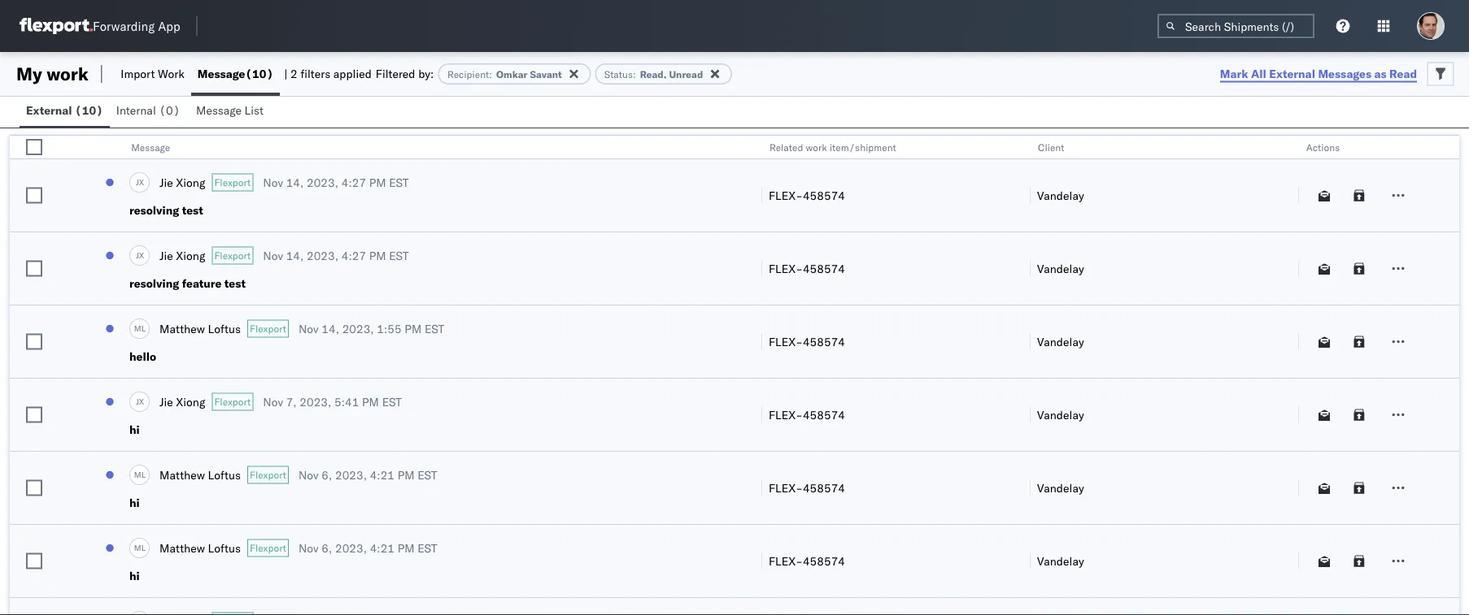 Task type: vqa. For each thing, say whether or not it's contained in the screenshot.
X
yes



Task type: describe. For each thing, give the bounding box(es) containing it.
3 j from the top
[[136, 397, 139, 407]]

1 matthew from the top
[[159, 322, 205, 336]]

1 horizontal spatial test
[[224, 277, 246, 291]]

3 m from the top
[[134, 543, 141, 553]]

1 flex- from the top
[[769, 188, 803, 203]]

6 458574 from the top
[[803, 554, 845, 569]]

hello
[[129, 350, 156, 364]]

omkar
[[496, 68, 528, 80]]

5 flex- 458574 from the top
[[769, 481, 845, 495]]

1 l from the top
[[141, 324, 146, 334]]

4 vandelay from the top
[[1037, 408, 1084, 422]]

|
[[284, 67, 288, 81]]

item/shipment
[[830, 141, 896, 153]]

1:55
[[377, 322, 402, 336]]

j x for test
[[136, 177, 144, 187]]

x for test
[[139, 177, 144, 187]]

: for recipient
[[489, 68, 492, 80]]

jie xiong for test
[[159, 175, 205, 190]]

resize handle column header for related work item/shipment
[[1010, 136, 1030, 616]]

3 flex- 458574 from the top
[[769, 335, 845, 349]]

client
[[1038, 141, 1064, 153]]

read,
[[640, 68, 667, 80]]

3 vandelay from the top
[[1037, 335, 1084, 349]]

message list
[[196, 103, 264, 118]]

import work button
[[114, 52, 191, 96]]

1 vandelay from the top
[[1037, 188, 1084, 203]]

3 xiong from the top
[[176, 395, 205, 409]]

nov 14, 2023, 4:27 pm est for resolving test
[[263, 175, 409, 190]]

forwarding app
[[93, 18, 180, 34]]

message for list
[[196, 103, 242, 118]]

status : read, unread
[[604, 68, 703, 80]]

2 458574 from the top
[[803, 262, 845, 276]]

external inside button
[[26, 103, 72, 118]]

3 j x from the top
[[136, 397, 144, 407]]

4 458574 from the top
[[803, 408, 845, 422]]

savant
[[530, 68, 562, 80]]

5:41
[[334, 395, 359, 409]]

1 loftus from the top
[[208, 322, 241, 336]]

x for feature
[[139, 250, 144, 261]]

message for (10)
[[198, 67, 245, 81]]

| 2 filters applied filtered by:
[[284, 67, 434, 81]]

nov 7, 2023, 5:41 pm est
[[263, 395, 402, 409]]

flexport. image
[[20, 18, 93, 34]]

list
[[245, 103, 264, 118]]

my
[[16, 63, 42, 85]]

2 flex- from the top
[[769, 262, 803, 276]]

1 458574 from the top
[[803, 188, 845, 203]]

forwarding app link
[[20, 18, 180, 34]]

import work
[[121, 67, 185, 81]]

nov 14, 2023, 4:27 pm est for test
[[263, 249, 409, 263]]

3 matthew loftus from the top
[[159, 541, 241, 556]]

internal (0)
[[116, 103, 180, 118]]

external (10)
[[26, 103, 103, 118]]

xiong for feature
[[176, 249, 205, 263]]

j for feature
[[136, 250, 139, 261]]

2 hi from the top
[[129, 496, 140, 510]]

related work item/shipment
[[770, 141, 896, 153]]

3 jie from the top
[[159, 395, 173, 409]]

app
[[158, 18, 180, 34]]

2 m from the top
[[134, 470, 141, 480]]

5 flex- from the top
[[769, 481, 803, 495]]

external (10) button
[[20, 96, 110, 128]]

2
[[291, 67, 298, 81]]

jie for test
[[159, 175, 173, 190]]

5 458574 from the top
[[803, 481, 845, 495]]

resolving for resolving feature test
[[129, 277, 179, 291]]

actions
[[1307, 141, 1340, 153]]

recipient
[[447, 68, 489, 80]]

feature
[[182, 277, 222, 291]]

2 m l from the top
[[134, 470, 146, 480]]

work
[[158, 67, 185, 81]]

message (10)
[[198, 67, 273, 81]]

xiong for test
[[176, 175, 205, 190]]

3 l from the top
[[141, 543, 146, 553]]

2 4:21 from the top
[[370, 541, 395, 556]]

forwarding
[[93, 18, 155, 34]]

3 x from the top
[[139, 397, 144, 407]]

j x for feature
[[136, 250, 144, 261]]

mark all external messages as read
[[1220, 66, 1417, 81]]



Task type: locate. For each thing, give the bounding box(es) containing it.
0 vertical spatial 6,
[[322, 468, 332, 482]]

2 4:27 from the top
[[341, 249, 366, 263]]

0 vertical spatial matthew loftus
[[159, 322, 241, 336]]

jie xiong
[[159, 175, 205, 190], [159, 249, 205, 263], [159, 395, 205, 409]]

1 vertical spatial test
[[224, 277, 246, 291]]

work right related
[[806, 141, 827, 153]]

0 vertical spatial work
[[47, 63, 89, 85]]

6 flex- from the top
[[769, 554, 803, 569]]

jie xiong for feature
[[159, 249, 205, 263]]

resize handle column header for actions
[[1440, 136, 1459, 616]]

my work
[[16, 63, 89, 85]]

1 vertical spatial l
[[141, 470, 146, 480]]

resize handle column header for client
[[1279, 136, 1298, 616]]

0 vertical spatial external
[[1269, 66, 1315, 81]]

1 vertical spatial matthew
[[159, 468, 205, 482]]

m l
[[134, 324, 146, 334], [134, 470, 146, 480], [134, 543, 146, 553]]

external
[[1269, 66, 1315, 81], [26, 103, 72, 118]]

0 vertical spatial jie
[[159, 175, 173, 190]]

0 vertical spatial xiong
[[176, 175, 205, 190]]

0 horizontal spatial test
[[182, 203, 203, 218]]

jie for feature
[[159, 249, 173, 263]]

2 j from the top
[[136, 250, 139, 261]]

2 loftus from the top
[[208, 468, 241, 482]]

j x down hello
[[136, 397, 144, 407]]

(10) left the |
[[245, 67, 273, 81]]

0 vertical spatial l
[[141, 324, 146, 334]]

(10) inside button
[[75, 103, 103, 118]]

message up message list
[[198, 67, 245, 81]]

work
[[47, 63, 89, 85], [806, 141, 827, 153]]

0 horizontal spatial external
[[26, 103, 72, 118]]

pm
[[369, 175, 386, 190], [369, 249, 386, 263], [405, 322, 422, 336], [362, 395, 379, 409], [398, 468, 415, 482], [398, 541, 415, 556]]

x up resolving test
[[139, 177, 144, 187]]

matthew
[[159, 322, 205, 336], [159, 468, 205, 482], [159, 541, 205, 556]]

nov 14, 2023, 1:55 pm est
[[299, 322, 444, 336]]

2 vertical spatial loftus
[[208, 541, 241, 556]]

est
[[389, 175, 409, 190], [389, 249, 409, 263], [425, 322, 444, 336], [382, 395, 402, 409], [418, 468, 437, 482], [418, 541, 437, 556]]

nov 6, 2023, 4:21 pm est
[[299, 468, 437, 482], [299, 541, 437, 556]]

0 horizontal spatial (10)
[[75, 103, 103, 118]]

message
[[198, 67, 245, 81], [196, 103, 242, 118], [131, 141, 170, 153]]

458574
[[803, 188, 845, 203], [803, 262, 845, 276], [803, 335, 845, 349], [803, 408, 845, 422], [803, 481, 845, 495], [803, 554, 845, 569]]

14, for test
[[286, 249, 304, 263]]

l
[[141, 324, 146, 334], [141, 470, 146, 480], [141, 543, 146, 553]]

1 m l from the top
[[134, 324, 146, 334]]

1 vertical spatial resolving
[[129, 277, 179, 291]]

1 vertical spatial m l
[[134, 470, 146, 480]]

2 resize handle column header from the left
[[742, 136, 761, 616]]

1 m from the top
[[134, 324, 141, 334]]

3 jie xiong from the top
[[159, 395, 205, 409]]

by:
[[418, 67, 434, 81]]

1 xiong from the top
[[176, 175, 205, 190]]

2 jie from the top
[[159, 249, 173, 263]]

as
[[1374, 66, 1387, 81]]

m
[[134, 324, 141, 334], [134, 470, 141, 480], [134, 543, 141, 553]]

1 vertical spatial message
[[196, 103, 242, 118]]

j for test
[[136, 177, 139, 187]]

1 vertical spatial matthew loftus
[[159, 468, 241, 482]]

2023,
[[307, 175, 338, 190], [307, 249, 338, 263], [342, 322, 374, 336], [300, 395, 331, 409], [335, 468, 367, 482], [335, 541, 367, 556]]

4:27 for test
[[341, 249, 366, 263]]

(10) for message (10)
[[245, 67, 273, 81]]

hi
[[129, 423, 140, 437], [129, 496, 140, 510], [129, 569, 140, 584]]

work up external (10) at the left top of page
[[47, 63, 89, 85]]

0 vertical spatial loftus
[[208, 322, 241, 336]]

2 vertical spatial jie
[[159, 395, 173, 409]]

resolving left feature
[[129, 277, 179, 291]]

2 j x from the top
[[136, 250, 144, 261]]

j down resolving test
[[136, 250, 139, 261]]

2 vertical spatial m l
[[134, 543, 146, 553]]

work for related
[[806, 141, 827, 153]]

1 resolving from the top
[[129, 203, 179, 218]]

1 vertical spatial nov 6, 2023, 4:21 pm est
[[299, 541, 437, 556]]

1 jie from the top
[[159, 175, 173, 190]]

2 vertical spatial 14,
[[322, 322, 339, 336]]

1 vertical spatial jie
[[159, 249, 173, 263]]

j x
[[136, 177, 144, 187], [136, 250, 144, 261], [136, 397, 144, 407]]

Search Shipments (/) text field
[[1158, 14, 1315, 38]]

1 vertical spatial 4:21
[[370, 541, 395, 556]]

resolving for resolving test
[[129, 203, 179, 218]]

0 vertical spatial m l
[[134, 324, 146, 334]]

2 matthew from the top
[[159, 468, 205, 482]]

1 vertical spatial external
[[26, 103, 72, 118]]

0 horizontal spatial work
[[47, 63, 89, 85]]

0 horizontal spatial :
[[489, 68, 492, 80]]

1 matthew loftus from the top
[[159, 322, 241, 336]]

1 4:21 from the top
[[370, 468, 395, 482]]

2 vertical spatial matthew
[[159, 541, 205, 556]]

matthew loftus
[[159, 322, 241, 336], [159, 468, 241, 482], [159, 541, 241, 556]]

(10)
[[245, 67, 273, 81], [75, 103, 103, 118]]

1 6, from the top
[[322, 468, 332, 482]]

0 vertical spatial j
[[136, 177, 139, 187]]

nov
[[263, 175, 283, 190], [263, 249, 283, 263], [299, 322, 319, 336], [263, 395, 283, 409], [299, 468, 319, 482], [299, 541, 319, 556]]

0 vertical spatial 4:27
[[341, 175, 366, 190]]

test up resolving feature test
[[182, 203, 203, 218]]

internal (0) button
[[110, 96, 190, 128]]

5 resize handle column header from the left
[[1440, 136, 1459, 616]]

2 vertical spatial m
[[134, 543, 141, 553]]

2 vertical spatial j
[[136, 397, 139, 407]]

1 vertical spatial work
[[806, 141, 827, 153]]

2 vertical spatial j x
[[136, 397, 144, 407]]

(10) left internal
[[75, 103, 103, 118]]

x down resolving test
[[139, 250, 144, 261]]

2 l from the top
[[141, 470, 146, 480]]

1 vertical spatial hi
[[129, 496, 140, 510]]

2 vertical spatial l
[[141, 543, 146, 553]]

1 x from the top
[[139, 177, 144, 187]]

unread
[[669, 68, 703, 80]]

1 vertical spatial jie xiong
[[159, 249, 205, 263]]

related
[[770, 141, 803, 153]]

resolving feature test
[[129, 277, 246, 291]]

1 vertical spatial 4:27
[[341, 249, 366, 263]]

test
[[182, 203, 203, 218], [224, 277, 246, 291]]

xiong
[[176, 175, 205, 190], [176, 249, 205, 263], [176, 395, 205, 409]]

0 vertical spatial message
[[198, 67, 245, 81]]

6 vandelay from the top
[[1037, 554, 1084, 569]]

0 vertical spatial resolving
[[129, 203, 179, 218]]

:
[[489, 68, 492, 80], [633, 68, 636, 80]]

applied
[[333, 67, 372, 81]]

internal
[[116, 103, 156, 118]]

6,
[[322, 468, 332, 482], [322, 541, 332, 556]]

messages
[[1318, 66, 1372, 81]]

1 nov 6, 2023, 4:21 pm est from the top
[[299, 468, 437, 482]]

filtered
[[376, 67, 415, 81]]

flexport
[[214, 177, 251, 189], [214, 250, 251, 262], [250, 323, 286, 335], [214, 396, 251, 408], [250, 469, 286, 482], [250, 543, 286, 555]]

message list button
[[190, 96, 273, 128]]

1 : from the left
[[489, 68, 492, 80]]

0 vertical spatial x
[[139, 177, 144, 187]]

message inside button
[[196, 103, 242, 118]]

2 nov 14, 2023, 4:27 pm est from the top
[[263, 249, 409, 263]]

1 vertical spatial j
[[136, 250, 139, 261]]

1 nov 14, 2023, 4:27 pm est from the top
[[263, 175, 409, 190]]

1 horizontal spatial :
[[633, 68, 636, 80]]

loftus
[[208, 322, 241, 336], [208, 468, 241, 482], [208, 541, 241, 556]]

1 j from the top
[[136, 177, 139, 187]]

: left omkar
[[489, 68, 492, 80]]

6 flex- 458574 from the top
[[769, 554, 845, 569]]

j down hello
[[136, 397, 139, 407]]

2 matthew loftus from the top
[[159, 468, 241, 482]]

0 vertical spatial test
[[182, 203, 203, 218]]

1 vertical spatial xiong
[[176, 249, 205, 263]]

4 flex- 458574 from the top
[[769, 408, 845, 422]]

4:27 for resolving test
[[341, 175, 366, 190]]

3 hi from the top
[[129, 569, 140, 584]]

4:27
[[341, 175, 366, 190], [341, 249, 366, 263]]

0 vertical spatial matthew
[[159, 322, 205, 336]]

resolving
[[129, 203, 179, 218], [129, 277, 179, 291]]

flex- 458574
[[769, 188, 845, 203], [769, 262, 845, 276], [769, 335, 845, 349], [769, 408, 845, 422], [769, 481, 845, 495], [769, 554, 845, 569]]

3 matthew from the top
[[159, 541, 205, 556]]

2 6, from the top
[[322, 541, 332, 556]]

test right feature
[[224, 277, 246, 291]]

None checkbox
[[26, 334, 42, 350], [26, 407, 42, 423], [26, 554, 42, 570], [26, 334, 42, 350], [26, 407, 42, 423], [26, 554, 42, 570]]

: left the read,
[[633, 68, 636, 80]]

read
[[1390, 66, 1417, 81]]

message left list
[[196, 103, 242, 118]]

message down internal (0) "button"
[[131, 141, 170, 153]]

1 resize handle column header from the left
[[71, 136, 90, 616]]

3 458574 from the top
[[803, 335, 845, 349]]

1 vertical spatial j x
[[136, 250, 144, 261]]

1 j x from the top
[[136, 177, 144, 187]]

1 vertical spatial (10)
[[75, 103, 103, 118]]

7,
[[286, 395, 297, 409]]

1 vertical spatial 6,
[[322, 541, 332, 556]]

x down hello
[[139, 397, 144, 407]]

external right all
[[1269, 66, 1315, 81]]

0 vertical spatial jie xiong
[[159, 175, 205, 190]]

j
[[136, 177, 139, 187], [136, 250, 139, 261], [136, 397, 139, 407]]

resolving test
[[129, 203, 203, 218]]

x
[[139, 177, 144, 187], [139, 250, 144, 261], [139, 397, 144, 407]]

status
[[604, 68, 633, 80]]

external down my work
[[26, 103, 72, 118]]

0 vertical spatial (10)
[[245, 67, 273, 81]]

0 vertical spatial nov 6, 2023, 4:21 pm est
[[299, 468, 437, 482]]

resize handle column header
[[71, 136, 90, 616], [742, 136, 761, 616], [1010, 136, 1030, 616], [1279, 136, 1298, 616], [1440, 136, 1459, 616]]

0 vertical spatial nov 14, 2023, 4:27 pm est
[[263, 175, 409, 190]]

14,
[[286, 175, 304, 190], [286, 249, 304, 263], [322, 322, 339, 336]]

2 nov 6, 2023, 4:21 pm est from the top
[[299, 541, 437, 556]]

3 loftus from the top
[[208, 541, 241, 556]]

1 vertical spatial loftus
[[208, 468, 241, 482]]

3 resize handle column header from the left
[[1010, 136, 1030, 616]]

2 vertical spatial x
[[139, 397, 144, 407]]

1 jie xiong from the top
[[159, 175, 205, 190]]

0 vertical spatial m
[[134, 324, 141, 334]]

5 vandelay from the top
[[1037, 481, 1084, 495]]

0 vertical spatial 14,
[[286, 175, 304, 190]]

3 flex- from the top
[[769, 335, 803, 349]]

4:21
[[370, 468, 395, 482], [370, 541, 395, 556]]

2 x from the top
[[139, 250, 144, 261]]

filters
[[301, 67, 330, 81]]

import
[[121, 67, 155, 81]]

resize handle column header for message
[[742, 136, 761, 616]]

jie
[[159, 175, 173, 190], [159, 249, 173, 263], [159, 395, 173, 409]]

all
[[1251, 66, 1267, 81]]

0 vertical spatial j x
[[136, 177, 144, 187]]

1 hi from the top
[[129, 423, 140, 437]]

2 vertical spatial jie xiong
[[159, 395, 205, 409]]

(0)
[[159, 103, 180, 118]]

vandelay
[[1037, 188, 1084, 203], [1037, 262, 1084, 276], [1037, 335, 1084, 349], [1037, 408, 1084, 422], [1037, 481, 1084, 495], [1037, 554, 1084, 569]]

1 flex- 458574 from the top
[[769, 188, 845, 203]]

1 horizontal spatial external
[[1269, 66, 1315, 81]]

(10) for external (10)
[[75, 103, 103, 118]]

2 jie xiong from the top
[[159, 249, 205, 263]]

2 vertical spatial message
[[131, 141, 170, 153]]

mark
[[1220, 66, 1248, 81]]

1 vertical spatial nov 14, 2023, 4:27 pm est
[[263, 249, 409, 263]]

flex-
[[769, 188, 803, 203], [769, 262, 803, 276], [769, 335, 803, 349], [769, 408, 803, 422], [769, 481, 803, 495], [769, 554, 803, 569]]

3 m l from the top
[[134, 543, 146, 553]]

1 vertical spatial x
[[139, 250, 144, 261]]

2 vandelay from the top
[[1037, 262, 1084, 276]]

recipient : omkar savant
[[447, 68, 562, 80]]

2 flex- 458574 from the top
[[769, 262, 845, 276]]

1 horizontal spatial (10)
[[245, 67, 273, 81]]

1 vertical spatial m
[[134, 470, 141, 480]]

2 : from the left
[[633, 68, 636, 80]]

j x down resolving test
[[136, 250, 144, 261]]

1 horizontal spatial work
[[806, 141, 827, 153]]

: for status
[[633, 68, 636, 80]]

nov 14, 2023, 4:27 pm est
[[263, 175, 409, 190], [263, 249, 409, 263]]

0 vertical spatial hi
[[129, 423, 140, 437]]

0 vertical spatial 4:21
[[370, 468, 395, 482]]

j x up resolving test
[[136, 177, 144, 187]]

1 4:27 from the top
[[341, 175, 366, 190]]

2 resolving from the top
[[129, 277, 179, 291]]

work for my
[[47, 63, 89, 85]]

j up resolving test
[[136, 177, 139, 187]]

14, for resolving test
[[286, 175, 304, 190]]

resolving up resolving feature test
[[129, 203, 179, 218]]

2 vertical spatial xiong
[[176, 395, 205, 409]]

4 resize handle column header from the left
[[1279, 136, 1298, 616]]

2 vertical spatial hi
[[129, 569, 140, 584]]

4 flex- from the top
[[769, 408, 803, 422]]

1 vertical spatial 14,
[[286, 249, 304, 263]]

2 vertical spatial matthew loftus
[[159, 541, 241, 556]]

2 xiong from the top
[[176, 249, 205, 263]]

None checkbox
[[26, 139, 42, 155], [26, 188, 42, 204], [26, 261, 42, 277], [26, 480, 42, 497], [26, 139, 42, 155], [26, 188, 42, 204], [26, 261, 42, 277], [26, 480, 42, 497]]



